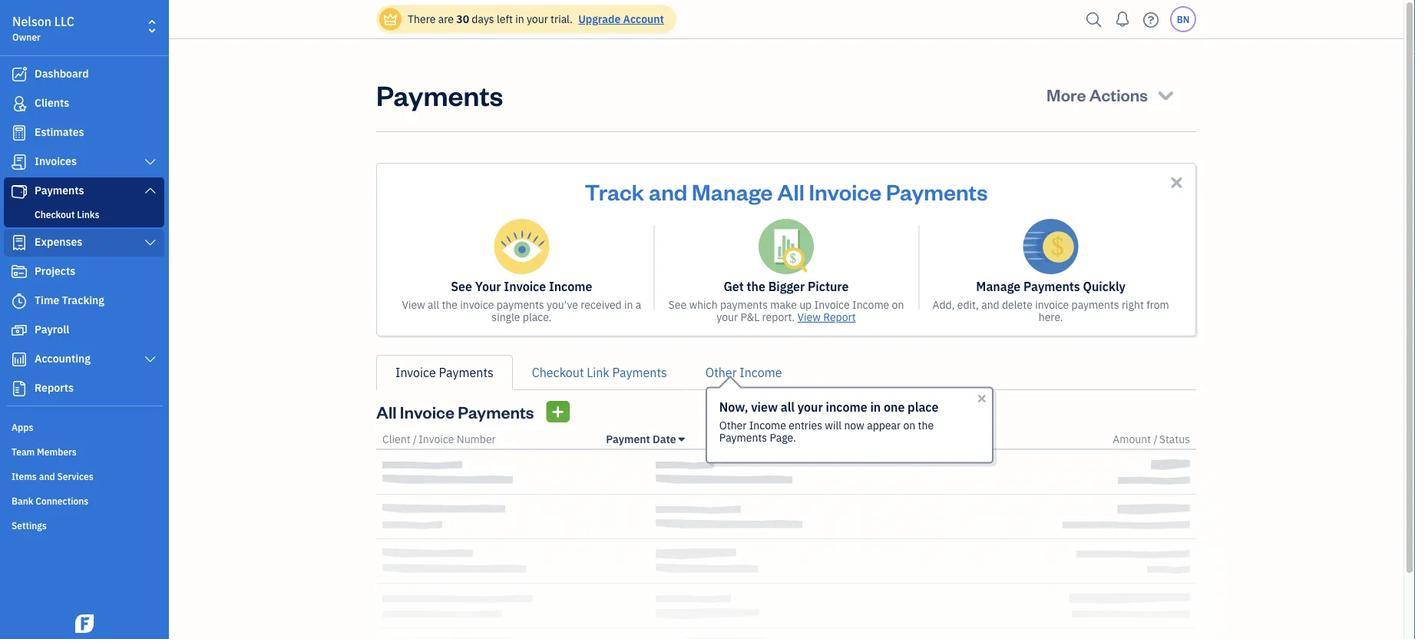 Task type: describe. For each thing, give the bounding box(es) containing it.
invoice inside the "see your invoice income view all the invoice payments you've received in a single place."
[[504, 279, 546, 295]]

go to help image
[[1139, 8, 1164, 31]]

0 vertical spatial the
[[747, 279, 766, 295]]

in inside the "see your invoice income view all the invoice payments you've received in a single place."
[[625, 298, 633, 312]]

other income
[[706, 365, 782, 381]]

estimate image
[[10, 125, 28, 141]]

number
[[457, 432, 496, 446]]

invoices link
[[4, 148, 164, 176]]

add,
[[933, 298, 955, 312]]

expenses link
[[4, 229, 164, 257]]

all invoice payments
[[376, 401, 534, 423]]

get the bigger picture
[[724, 279, 849, 295]]

and inside the manage payments quickly add, edit, and delete invoice payments right from here.
[[982, 298, 1000, 312]]

days
[[472, 12, 495, 26]]

client / invoice number
[[383, 432, 496, 446]]

see for your
[[451, 279, 472, 295]]

1 horizontal spatial all
[[778, 177, 805, 206]]

notes
[[828, 432, 857, 446]]

p&l
[[741, 310, 760, 324]]

/ for internal
[[781, 432, 785, 446]]

reports link
[[4, 375, 164, 403]]

bigger
[[769, 279, 805, 295]]

0 horizontal spatial your
[[527, 12, 548, 26]]

close image
[[976, 392, 989, 405]]

team members link
[[4, 439, 164, 463]]

payroll
[[35, 322, 69, 337]]

from
[[1147, 298, 1170, 312]]

settings
[[12, 519, 47, 532]]

left
[[497, 12, 513, 26]]

payments inside invoice payments link
[[439, 365, 494, 381]]

now, view all your income in one place other income entries will now appear on the payments page.
[[720, 399, 939, 444]]

track and manage all invoice payments
[[585, 177, 988, 206]]

team
[[12, 446, 35, 458]]

checkout links
[[35, 208, 99, 221]]

estimates link
[[4, 119, 164, 147]]

payment date button
[[606, 432, 685, 446]]

client
[[383, 432, 411, 446]]

items and services link
[[4, 464, 164, 487]]

apps link
[[4, 415, 164, 438]]

amount button
[[1113, 432, 1152, 446]]

chevron large down image for invoices
[[143, 156, 158, 168]]

bank
[[12, 495, 33, 507]]

links
[[77, 208, 99, 221]]

money image
[[10, 323, 28, 338]]

dashboard image
[[10, 67, 28, 82]]

crown image
[[383, 11, 399, 27]]

/ for status
[[1154, 432, 1158, 446]]

manage inside the manage payments quickly add, edit, and delete invoice payments right from here.
[[977, 279, 1021, 295]]

the inside now, view all your income in one place other income entries will now appear on the payments page.
[[919, 418, 934, 432]]

internal
[[787, 432, 826, 446]]

30
[[457, 12, 469, 26]]

invoice for your
[[460, 298, 494, 312]]

project image
[[10, 264, 28, 280]]

payments for income
[[497, 298, 545, 312]]

get the bigger picture image
[[759, 219, 814, 274]]

accounting link
[[4, 346, 164, 373]]

dashboard link
[[4, 61, 164, 88]]

track
[[585, 177, 645, 206]]

items
[[12, 470, 37, 482]]

income up view
[[740, 365, 782, 381]]

right
[[1122, 298, 1145, 312]]

checkout link payments
[[532, 365, 668, 381]]

appear
[[868, 418, 901, 432]]

llc
[[54, 13, 74, 30]]

picture
[[808, 279, 849, 295]]

payments inside the see which payments make up invoice income on your p&l report.
[[721, 298, 768, 312]]

now,
[[720, 399, 749, 415]]

which
[[689, 298, 718, 312]]

on inside the see which payments make up invoice income on your p&l report.
[[892, 298, 905, 312]]

close image
[[1169, 174, 1186, 191]]

in for there
[[516, 12, 524, 26]]

view
[[752, 399, 778, 415]]

payment image
[[10, 184, 28, 199]]

your inside now, view all your income in one place other income entries will now appear on the payments page.
[[798, 399, 823, 415]]

your
[[475, 279, 501, 295]]

your inside the see which payments make up invoice income on your p&l report.
[[717, 310, 738, 324]]

connections
[[36, 495, 89, 507]]

you've
[[547, 298, 578, 312]]

add a new payment image
[[551, 403, 565, 421]]

invoice payments
[[396, 365, 494, 381]]

here.
[[1039, 310, 1064, 324]]

trial.
[[551, 12, 573, 26]]

checkout link payments link
[[513, 355, 687, 390]]

invoices
[[35, 154, 77, 168]]

manage payments quickly image
[[1024, 219, 1079, 274]]

report
[[824, 310, 856, 324]]

members
[[37, 446, 77, 458]]

other inside now, view all your income in one place other income entries will now appear on the payments page.
[[720, 418, 747, 432]]

income inside the see which payments make up invoice income on your p&l report.
[[853, 298, 890, 312]]

other income link
[[687, 355, 802, 390]]

chevron large down image for accounting
[[143, 353, 158, 366]]

projects
[[35, 264, 75, 278]]

type
[[756, 432, 779, 446]]

expense image
[[10, 235, 28, 250]]

actions
[[1090, 83, 1149, 105]]

payroll link
[[4, 317, 164, 344]]

up
[[800, 298, 812, 312]]

0 horizontal spatial manage
[[692, 177, 773, 206]]

amount / status
[[1113, 432, 1191, 446]]

bank connections
[[12, 495, 89, 507]]

clients link
[[4, 90, 164, 118]]

amount
[[1113, 432, 1152, 446]]

owner
[[12, 31, 41, 43]]

invoice image
[[10, 154, 28, 170]]

view report
[[798, 310, 856, 324]]

place
[[908, 399, 939, 415]]

chart image
[[10, 352, 28, 367]]

payments inside the manage payments quickly add, edit, and delete invoice payments right from here.
[[1024, 279, 1081, 295]]

see your invoice income view all the invoice payments you've received in a single place.
[[402, 279, 642, 324]]



Task type: vqa. For each thing, say whether or not it's contained in the screenshot.
'TIME TRACKING'
yes



Task type: locate. For each thing, give the bounding box(es) containing it.
and right track
[[649, 177, 688, 206]]

link
[[587, 365, 610, 381]]

1 vertical spatial other
[[720, 418, 747, 432]]

2 vertical spatial in
[[871, 399, 881, 415]]

/ for invoice
[[413, 432, 417, 446]]

1 horizontal spatial the
[[747, 279, 766, 295]]

2 vertical spatial your
[[798, 399, 823, 415]]

invoice right delete at the right top of the page
[[1036, 298, 1070, 312]]

and right edit,
[[982, 298, 1000, 312]]

status
[[1160, 432, 1191, 446]]

2 vertical spatial and
[[39, 470, 55, 482]]

payments inside now, view all your income in one place other income entries will now appear on the payments page.
[[720, 430, 768, 444]]

services
[[57, 470, 94, 482]]

1 horizontal spatial see
[[669, 298, 687, 312]]

type button
[[756, 432, 779, 446]]

account
[[624, 12, 664, 26]]

your
[[527, 12, 548, 26], [717, 310, 738, 324], [798, 399, 823, 415]]

main element
[[0, 0, 207, 639]]

1 horizontal spatial invoice
[[1036, 298, 1070, 312]]

/ right client at bottom left
[[413, 432, 417, 446]]

team members
[[12, 446, 77, 458]]

nelson llc owner
[[12, 13, 74, 43]]

will
[[825, 418, 842, 432]]

edit,
[[958, 298, 979, 312]]

payments inside the "see your invoice income view all the invoice payments you've received in a single place."
[[497, 298, 545, 312]]

payments for add,
[[1072, 298, 1120, 312]]

more actions button
[[1033, 76, 1191, 113]]

checkout for checkout link payments
[[532, 365, 584, 381]]

all up 'get the bigger picture'
[[778, 177, 805, 206]]

more
[[1047, 83, 1087, 105]]

0 vertical spatial other
[[706, 365, 737, 381]]

and for services
[[39, 470, 55, 482]]

are
[[438, 12, 454, 26]]

projects link
[[4, 258, 164, 286]]

0 horizontal spatial view
[[402, 298, 425, 312]]

2 horizontal spatial and
[[982, 298, 1000, 312]]

on down place
[[904, 418, 916, 432]]

0 vertical spatial on
[[892, 298, 905, 312]]

bn button
[[1171, 6, 1197, 32]]

in for now,
[[871, 399, 881, 415]]

1 vertical spatial all
[[781, 399, 795, 415]]

bn
[[1178, 13, 1190, 25]]

income down view
[[750, 418, 787, 432]]

the right get
[[747, 279, 766, 295]]

your up entries
[[798, 399, 823, 415]]

and inside main element
[[39, 470, 55, 482]]

all up invoice payments link
[[428, 298, 440, 312]]

invoice inside the manage payments quickly add, edit, and delete invoice payments right from here.
[[1036, 298, 1070, 312]]

payments inside checkout link payments link
[[613, 365, 668, 381]]

payments
[[376, 76, 504, 113], [887, 177, 988, 206], [35, 183, 84, 197], [1024, 279, 1081, 295], [439, 365, 494, 381], [613, 365, 668, 381], [458, 401, 534, 423], [720, 430, 768, 444]]

1 vertical spatial manage
[[977, 279, 1021, 295]]

chevron large down image down checkout links link
[[143, 237, 158, 249]]

received
[[581, 298, 622, 312]]

all
[[778, 177, 805, 206], [376, 401, 397, 423]]

caretdown image
[[679, 433, 685, 446]]

view inside the "see your invoice income view all the invoice payments you've received in a single place."
[[402, 298, 425, 312]]

2 horizontal spatial /
[[1154, 432, 1158, 446]]

on left add,
[[892, 298, 905, 312]]

0 horizontal spatial see
[[451, 279, 472, 295]]

see inside the "see your invoice income view all the invoice payments you've received in a single place."
[[451, 279, 472, 295]]

manage
[[692, 177, 773, 206], [977, 279, 1021, 295]]

2 invoice from the left
[[1036, 298, 1070, 312]]

date
[[653, 432, 677, 446]]

chevron large down image for expenses
[[143, 237, 158, 249]]

1 horizontal spatial all
[[781, 399, 795, 415]]

delete
[[1003, 298, 1033, 312]]

invoice for payments
[[1036, 298, 1070, 312]]

and
[[649, 177, 688, 206], [982, 298, 1000, 312], [39, 470, 55, 482]]

0 horizontal spatial and
[[39, 470, 55, 482]]

other
[[706, 365, 737, 381], [720, 418, 747, 432]]

view right make
[[798, 310, 821, 324]]

client image
[[10, 96, 28, 111]]

the left single
[[442, 298, 458, 312]]

view
[[402, 298, 425, 312], [798, 310, 821, 324]]

in left a
[[625, 298, 633, 312]]

payment date
[[606, 432, 677, 446]]

1 horizontal spatial and
[[649, 177, 688, 206]]

0 horizontal spatial payments
[[497, 298, 545, 312]]

tracking
[[62, 293, 104, 307]]

nelson
[[12, 13, 52, 30]]

payments down get
[[721, 298, 768, 312]]

all
[[428, 298, 440, 312], [781, 399, 795, 415]]

1 horizontal spatial payments
[[721, 298, 768, 312]]

3 payments from the left
[[1072, 298, 1120, 312]]

clients
[[35, 96, 69, 110]]

0 horizontal spatial invoice
[[460, 298, 494, 312]]

4 chevron large down image from the top
[[143, 353, 158, 366]]

1 / from the left
[[413, 432, 417, 446]]

1 chevron large down image from the top
[[143, 156, 158, 168]]

chevron large down image down payroll link
[[143, 353, 158, 366]]

payments inside the manage payments quickly add, edit, and delete invoice payments right from here.
[[1072, 298, 1120, 312]]

1 horizontal spatial in
[[625, 298, 633, 312]]

on inside now, view all your income in one place other income entries will now appear on the payments page.
[[904, 418, 916, 432]]

see your invoice income image
[[494, 219, 550, 274]]

0 vertical spatial all
[[778, 177, 805, 206]]

0 horizontal spatial the
[[442, 298, 458, 312]]

1 vertical spatial see
[[669, 298, 687, 312]]

and right items
[[39, 470, 55, 482]]

page.
[[770, 430, 797, 444]]

estimates
[[35, 125, 84, 139]]

place.
[[523, 310, 552, 324]]

checkout up add a new payment icon
[[532, 365, 584, 381]]

type / internal notes
[[756, 432, 857, 446]]

in right left
[[516, 12, 524, 26]]

3 chevron large down image from the top
[[143, 237, 158, 249]]

0 vertical spatial see
[[451, 279, 472, 295]]

all inside now, view all your income in one place other income entries will now appear on the payments page.
[[781, 399, 795, 415]]

report.
[[763, 310, 795, 324]]

other down now,
[[720, 418, 747, 432]]

expenses
[[35, 235, 82, 249]]

all up client at bottom left
[[376, 401, 397, 423]]

timer image
[[10, 293, 28, 309]]

2 horizontal spatial your
[[798, 399, 823, 415]]

1 vertical spatial your
[[717, 310, 738, 324]]

/ right the type button
[[781, 432, 785, 446]]

upgrade
[[579, 12, 621, 26]]

all right view
[[781, 399, 795, 415]]

1 invoice from the left
[[460, 298, 494, 312]]

0 vertical spatial in
[[516, 12, 524, 26]]

1 vertical spatial checkout
[[532, 365, 584, 381]]

the down place
[[919, 418, 934, 432]]

checkout inside checkout link payments link
[[532, 365, 584, 381]]

payments inside payments 'link'
[[35, 183, 84, 197]]

1 vertical spatial the
[[442, 298, 458, 312]]

dashboard
[[35, 66, 89, 81]]

2 horizontal spatial payments
[[1072, 298, 1120, 312]]

0 horizontal spatial all
[[376, 401, 397, 423]]

quickly
[[1084, 279, 1126, 295]]

in inside now, view all your income in one place other income entries will now appear on the payments page.
[[871, 399, 881, 415]]

notifications image
[[1111, 4, 1136, 35]]

accounting
[[35, 352, 91, 366]]

on
[[892, 298, 905, 312], [904, 418, 916, 432]]

get
[[724, 279, 744, 295]]

checkout inside checkout links link
[[35, 208, 75, 221]]

3 / from the left
[[1154, 432, 1158, 446]]

1 horizontal spatial checkout
[[532, 365, 584, 381]]

2 horizontal spatial in
[[871, 399, 881, 415]]

1 vertical spatial and
[[982, 298, 1000, 312]]

freshbooks image
[[72, 615, 97, 633]]

your left the trial.
[[527, 12, 548, 26]]

search image
[[1083, 8, 1107, 31]]

1 vertical spatial on
[[904, 418, 916, 432]]

all inside the "see your invoice income view all the invoice payments you've received in a single place."
[[428, 298, 440, 312]]

checkout links link
[[7, 205, 161, 224]]

income inside now, view all your income in one place other income entries will now appear on the payments page.
[[750, 418, 787, 432]]

one
[[884, 399, 905, 415]]

chevron large down image up payments 'link'
[[143, 156, 158, 168]]

more actions
[[1047, 83, 1149, 105]]

0 horizontal spatial checkout
[[35, 208, 75, 221]]

payments link
[[4, 177, 164, 205]]

a
[[636, 298, 642, 312]]

income inside the "see your invoice income view all the invoice payments you've received in a single place."
[[549, 279, 593, 295]]

reports
[[35, 381, 74, 395]]

checkout
[[35, 208, 75, 221], [532, 365, 584, 381]]

apps
[[12, 421, 33, 433]]

upgrade account link
[[576, 12, 664, 26]]

0 vertical spatial your
[[527, 12, 548, 26]]

invoice inside the see which payments make up invoice income on your p&l report.
[[815, 298, 850, 312]]

time tracking link
[[4, 287, 164, 315]]

bank connections link
[[4, 489, 164, 512]]

0 vertical spatial and
[[649, 177, 688, 206]]

see inside the see which payments make up invoice income on your p&l report.
[[669, 298, 687, 312]]

2 / from the left
[[781, 432, 785, 446]]

chevron large down image
[[143, 156, 158, 168], [143, 184, 158, 197], [143, 237, 158, 249], [143, 353, 158, 366]]

0 horizontal spatial in
[[516, 12, 524, 26]]

/
[[413, 432, 417, 446], [781, 432, 785, 446], [1154, 432, 1158, 446]]

view up invoice payments link
[[402, 298, 425, 312]]

chevron large down image inside invoices link
[[143, 156, 158, 168]]

payments
[[497, 298, 545, 312], [721, 298, 768, 312], [1072, 298, 1120, 312]]

checkout for checkout links
[[35, 208, 75, 221]]

chevron large down image for payments
[[143, 184, 158, 197]]

time tracking
[[35, 293, 104, 307]]

checkout up the expenses
[[35, 208, 75, 221]]

0 vertical spatial all
[[428, 298, 440, 312]]

see
[[451, 279, 472, 295], [669, 298, 687, 312]]

your left p&l
[[717, 310, 738, 324]]

1 vertical spatial in
[[625, 298, 633, 312]]

chevron large down image up checkout links link
[[143, 184, 158, 197]]

2 chevron large down image from the top
[[143, 184, 158, 197]]

see which payments make up invoice income on your p&l report.
[[669, 298, 905, 324]]

invoice down your at the top left of the page
[[460, 298, 494, 312]]

and for manage
[[649, 177, 688, 206]]

there
[[408, 12, 436, 26]]

0 horizontal spatial /
[[413, 432, 417, 446]]

1 horizontal spatial manage
[[977, 279, 1021, 295]]

report image
[[10, 381, 28, 396]]

manage payments quickly add, edit, and delete invoice payments right from here.
[[933, 279, 1170, 324]]

in left 'one'
[[871, 399, 881, 415]]

1 horizontal spatial view
[[798, 310, 821, 324]]

/ left status
[[1154, 432, 1158, 446]]

2 horizontal spatial the
[[919, 418, 934, 432]]

income right the 'up'
[[853, 298, 890, 312]]

see for which
[[669, 298, 687, 312]]

invoice payments link
[[376, 355, 513, 390]]

2 vertical spatial the
[[919, 418, 934, 432]]

see left your at the top left of the page
[[451, 279, 472, 295]]

time
[[35, 293, 59, 307]]

0 vertical spatial manage
[[692, 177, 773, 206]]

1 horizontal spatial /
[[781, 432, 785, 446]]

0 horizontal spatial all
[[428, 298, 440, 312]]

2 payments from the left
[[721, 298, 768, 312]]

1 horizontal spatial your
[[717, 310, 738, 324]]

settings link
[[4, 513, 164, 536]]

0 vertical spatial checkout
[[35, 208, 75, 221]]

chevrondown image
[[1156, 84, 1177, 105]]

payments down quickly
[[1072, 298, 1120, 312]]

income up you've
[[549, 279, 593, 295]]

payments down your at the top left of the page
[[497, 298, 545, 312]]

income
[[549, 279, 593, 295], [853, 298, 890, 312], [740, 365, 782, 381], [750, 418, 787, 432]]

other up now,
[[706, 365, 737, 381]]

see left the which
[[669, 298, 687, 312]]

items and services
[[12, 470, 94, 482]]

invoice inside the "see your invoice income view all the invoice payments you've received in a single place."
[[460, 298, 494, 312]]

the inside the "see your invoice income view all the invoice payments you've received in a single place."
[[442, 298, 458, 312]]

1 payments from the left
[[497, 298, 545, 312]]

1 vertical spatial all
[[376, 401, 397, 423]]



